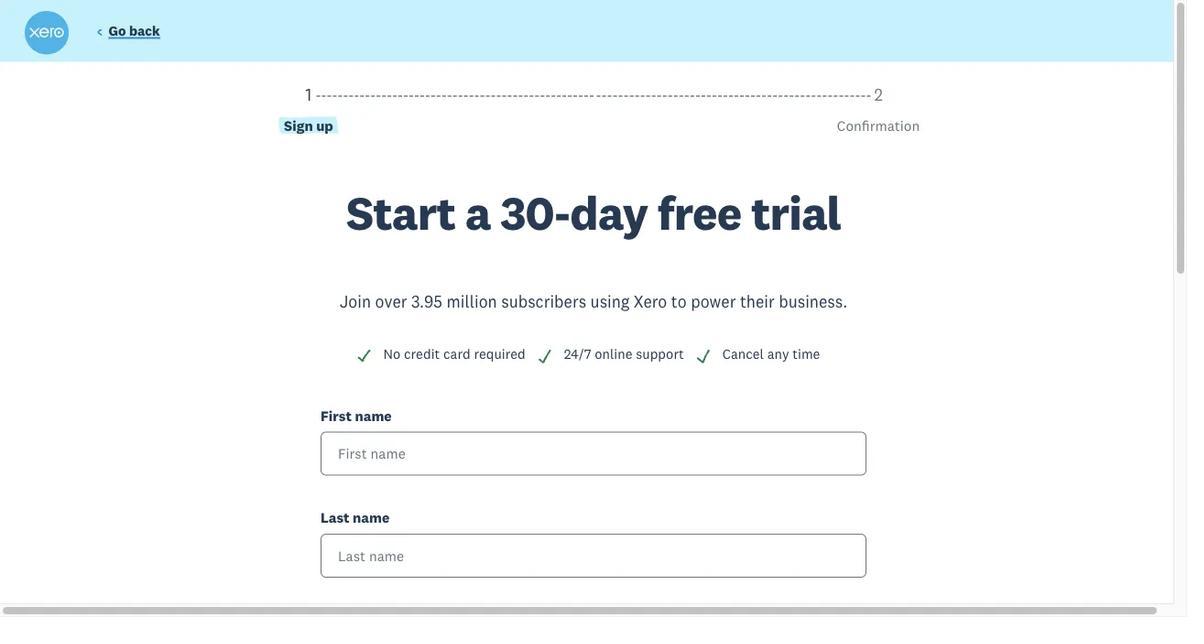 Task type: vqa. For each thing, say whether or not it's contained in the screenshot.
24/7 in the left of the page
yes



Task type: locate. For each thing, give the bounding box(es) containing it.
last
[[321, 509, 350, 527]]

name right last
[[353, 509, 390, 527]]

3.95
[[411, 292, 443, 312]]

subscribers
[[501, 292, 587, 312]]

back
[[129, 22, 160, 39]]

name for last name
[[353, 509, 390, 527]]

steps group
[[24, 84, 1164, 189]]

2 included image from the left
[[695, 348, 712, 365]]

start
[[347, 183, 456, 242]]

included image left cancel
[[695, 348, 712, 365]]

1
[[306, 84, 312, 104]]

1 horizontal spatial included image
[[695, 348, 712, 365]]

sign up
[[284, 116, 333, 134]]

required
[[474, 345, 526, 362]]

day
[[570, 183, 648, 242]]

credit
[[404, 345, 440, 362]]

included image left 24/7
[[537, 348, 553, 365]]

xero homepage image
[[25, 11, 69, 55]]

first name
[[321, 407, 392, 425]]

go back button
[[96, 22, 160, 43]]

no credit card required
[[384, 345, 526, 362]]

1 vertical spatial name
[[353, 509, 390, 527]]

24/7 online support
[[564, 345, 684, 362]]

trial
[[751, 183, 841, 242]]

join
[[340, 292, 371, 312]]

name right first
[[355, 407, 392, 425]]

join over 3.95 million subscribers using xero to power their business.
[[340, 292, 848, 312]]

cancel
[[723, 345, 764, 362]]

First name text field
[[321, 432, 867, 476]]

0 vertical spatial name
[[355, 407, 392, 425]]

start a 30-day free trial
[[347, 183, 841, 242]]

up
[[316, 116, 333, 134]]

million
[[447, 292, 497, 312]]

name
[[355, 407, 392, 425], [353, 509, 390, 527]]

included image
[[537, 348, 553, 365], [695, 348, 712, 365]]

last name
[[321, 509, 390, 527]]

to
[[672, 292, 687, 312]]

using
[[591, 292, 630, 312]]

online
[[595, 345, 633, 362]]

1 included image from the left
[[537, 348, 553, 365]]

support
[[636, 345, 684, 362]]

0 horizontal spatial included image
[[537, 348, 553, 365]]

go
[[109, 22, 126, 39]]



Task type: describe. For each thing, give the bounding box(es) containing it.
included image for 24/7 online support
[[537, 348, 553, 365]]

sign
[[284, 116, 313, 134]]

over
[[375, 292, 407, 312]]

xero
[[634, 292, 667, 312]]

no
[[384, 345, 401, 362]]

24/7
[[564, 345, 592, 362]]

included image
[[356, 348, 373, 365]]

included image for cancel any time
[[695, 348, 712, 365]]

Last name text field
[[321, 534, 867, 578]]

start a 30-day free trial region
[[24, 84, 1164, 618]]

power
[[691, 292, 736, 312]]

business.
[[779, 292, 848, 312]]

30-
[[500, 183, 570, 242]]

go back
[[109, 22, 160, 39]]

a
[[465, 183, 491, 242]]

card
[[444, 345, 471, 362]]

free
[[658, 183, 742, 242]]

time
[[793, 345, 821, 362]]

any
[[768, 345, 790, 362]]

first
[[321, 407, 352, 425]]

cancel any time
[[723, 345, 821, 362]]

their
[[740, 292, 775, 312]]

2
[[875, 84, 883, 104]]

confirmation
[[837, 116, 920, 134]]

name for first name
[[355, 407, 392, 425]]



